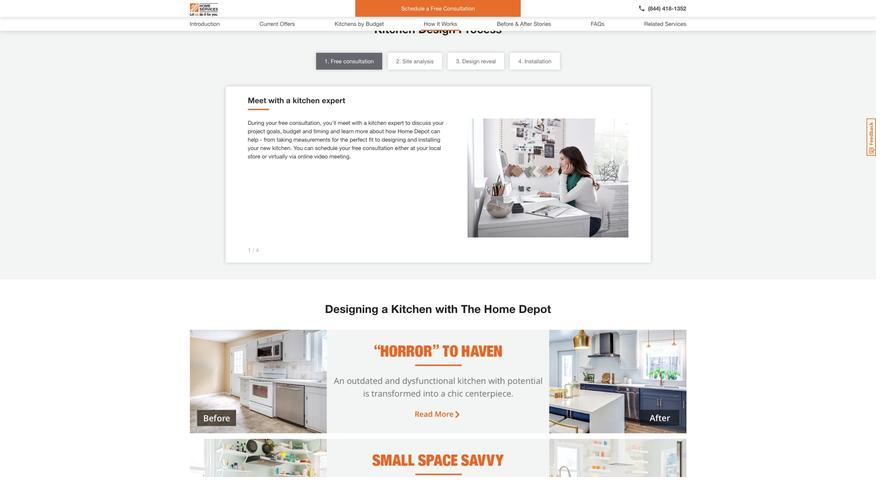 Task type: describe. For each thing, give the bounding box(es) containing it.
how it works
[[424, 20, 458, 27]]

about
[[370, 128, 384, 134]]

1. free consultation button
[[316, 53, 383, 70]]

timing
[[314, 128, 329, 134]]

schedule
[[315, 145, 338, 151]]

schedule a free consultation
[[401, 5, 475, 12]]

current offers
[[260, 20, 295, 27]]

2. site analysis button
[[388, 53, 442, 70]]

your right at
[[417, 145, 428, 151]]

you
[[294, 145, 303, 151]]

budget
[[366, 20, 384, 27]]

a right designing
[[382, 302, 388, 316]]

installation
[[525, 58, 552, 64]]

measurements
[[294, 136, 331, 143]]

kitchen design process
[[374, 22, 502, 36]]

do it for you logo image
[[190, 0, 218, 19]]

418-
[[663, 5, 674, 12]]

or
[[262, 153, 267, 160]]

your up goals,
[[266, 119, 277, 126]]

by
[[358, 20, 364, 27]]

3.
[[456, 58, 461, 64]]

budget
[[283, 128, 301, 134]]

your down help
[[248, 145, 259, 151]]

goals,
[[267, 128, 282, 134]]

2 horizontal spatial with
[[436, 302, 458, 316]]

3. design reveal
[[456, 58, 496, 64]]

help
[[248, 136, 259, 143]]

consultation,
[[290, 119, 322, 126]]

design for reveal
[[463, 58, 480, 64]]

perfect
[[350, 136, 368, 143]]

0 vertical spatial with
[[269, 96, 284, 105]]

services
[[666, 20, 687, 27]]

feedback link image
[[867, 118, 877, 156]]

before
[[497, 20, 514, 27]]

1 vertical spatial home
[[484, 302, 516, 316]]

taking
[[277, 136, 292, 143]]

0 vertical spatial free
[[279, 119, 288, 126]]

a inside during your free consultation, you'll meet with a kitchen expert to discuss your project goals, budget and timing and learn more about how home depot can help - from taking measurements for the perfect fit to designing and installing your new kitchen. you can schedule your free consultation either at your local store or virtually via online video meeting.
[[364, 119, 367, 126]]

at
[[411, 145, 415, 151]]

offers
[[280, 20, 295, 27]]

it
[[437, 20, 440, 27]]

schedule a free consultation button
[[356, 0, 521, 17]]

1 vertical spatial kitchen
[[391, 302, 432, 316]]

1
[[248, 247, 251, 253]]

1.
[[325, 58, 329, 64]]

new
[[261, 145, 271, 151]]

designing
[[382, 136, 406, 143]]

introduction
[[190, 20, 220, 27]]

the
[[461, 302, 481, 316]]

more
[[356, 128, 368, 134]]

2. site analysis
[[397, 58, 434, 64]]

your down the
[[339, 145, 350, 151]]

virtually
[[269, 153, 288, 160]]

process
[[459, 22, 502, 36]]

before and after small kitchen remodel with white cabinetry, waterfall countertop and open shelving image
[[190, 439, 687, 477]]

fit
[[369, 136, 374, 143]]

via
[[289, 153, 296, 160]]

consultation inside button
[[344, 58, 374, 64]]

meet
[[248, 96, 267, 105]]

expert inside during your free consultation, you'll meet with a kitchen expert to discuss your project goals, budget and timing and learn more about how home depot can help - from taking measurements for the perfect fit to designing and installing your new kitchen. you can schedule your free consultation either at your local store or virtually via online video meeting.
[[388, 119, 404, 126]]

0 horizontal spatial and
[[303, 128, 312, 134]]

a up the consultation,
[[286, 96, 291, 105]]

1 horizontal spatial to
[[406, 119, 411, 126]]

discuss
[[412, 119, 431, 126]]



Task type: vqa. For each thing, say whether or not it's contained in the screenshot.
topmost HOME
yes



Task type: locate. For each thing, give the bounding box(es) containing it.
designing a kitchen with the home depot
[[325, 302, 551, 316]]

meeting.
[[330, 153, 351, 160]]

related
[[645, 20, 664, 27]]

1 horizontal spatial kitchen
[[369, 119, 387, 126]]

0 horizontal spatial to
[[375, 136, 380, 143]]

either
[[395, 145, 409, 151]]

can
[[431, 128, 441, 134], [305, 145, 314, 151]]

consultation
[[444, 5, 475, 12]]

1 vertical spatial expert
[[388, 119, 404, 126]]

online
[[298, 153, 313, 160]]

designing
[[325, 302, 379, 316]]

kitchens
[[335, 20, 357, 27]]

how
[[386, 128, 396, 134]]

before & after stories
[[497, 20, 552, 27]]

1 horizontal spatial can
[[431, 128, 441, 134]]

how
[[424, 20, 436, 27]]

1 horizontal spatial depot
[[519, 302, 551, 316]]

4
[[256, 247, 259, 253]]

meet
[[338, 119, 351, 126]]

during your free consultation, you'll meet with a kitchen expert to discuss your project goals, budget and timing and learn more about how home depot can help - from taking measurements for the perfect fit to designing and installing your new kitchen. you can schedule your free consultation either at your local store or virtually via online video meeting.
[[248, 119, 444, 160]]

a
[[426, 5, 430, 12], [286, 96, 291, 105], [364, 119, 367, 126], [382, 302, 388, 316]]

1 horizontal spatial home
[[484, 302, 516, 316]]

/
[[253, 247, 255, 253]]

during
[[248, 119, 264, 126]]

for
[[332, 136, 339, 143]]

(844) 418-1352
[[649, 5, 687, 12]]

you'll
[[323, 119, 336, 126]]

1 vertical spatial can
[[305, 145, 314, 151]]

stories
[[534, 20, 552, 27]]

home up designing
[[398, 128, 413, 134]]

home
[[398, 128, 413, 134], [484, 302, 516, 316]]

a inside button
[[426, 5, 430, 12]]

kitchen
[[374, 22, 416, 36], [391, 302, 432, 316]]

related services
[[645, 20, 687, 27]]

and
[[303, 128, 312, 134], [331, 128, 340, 134], [408, 136, 417, 143]]

and up at
[[408, 136, 417, 143]]

kitchen up the consultation,
[[293, 96, 320, 105]]

2 horizontal spatial and
[[408, 136, 417, 143]]

free up it
[[431, 5, 442, 12]]

a up more on the left top
[[364, 119, 367, 126]]

1 vertical spatial design
[[463, 58, 480, 64]]

before and after kitchen remodel showing dark blue cabinetry and white island countertops image
[[190, 330, 687, 434]]

1 vertical spatial consultation
[[363, 145, 394, 151]]

4. installation button
[[510, 53, 560, 70]]

your right "discuss" at the top of page
[[433, 119, 444, 126]]

0 vertical spatial home
[[398, 128, 413, 134]]

consultation right 1.
[[344, 58, 374, 64]]

&
[[515, 20, 519, 27]]

schedule
[[401, 5, 425, 12]]

with right meet
[[269, 96, 284, 105]]

video
[[314, 153, 328, 160]]

0 vertical spatial depot
[[415, 128, 430, 134]]

1352
[[674, 5, 687, 12]]

kitchen
[[293, 96, 320, 105], [369, 119, 387, 126]]

0 vertical spatial expert
[[322, 96, 346, 105]]

home right the
[[484, 302, 516, 316]]

1. free consultation
[[325, 58, 374, 64]]

expert up how
[[388, 119, 404, 126]]

local
[[430, 145, 441, 151]]

1 / 4
[[248, 247, 259, 253]]

1 horizontal spatial expert
[[388, 119, 404, 126]]

with inside during your free consultation, you'll meet with a kitchen expert to discuss your project goals, budget and timing and learn more about how home depot can help - from taking measurements for the perfect fit to designing and installing your new kitchen. you can schedule your free consultation either at your local store or virtually via online video meeting.
[[352, 119, 362, 126]]

expert up "you'll"
[[322, 96, 346, 105]]

kitchen inside during your free consultation, you'll meet with a kitchen expert to discuss your project goals, budget and timing and learn more about how home depot can help - from taking measurements for the perfect fit to designing and installing your new kitchen. you can schedule your free consultation either at your local store or virtually via online video meeting.
[[369, 119, 387, 126]]

kitchen.
[[272, 145, 292, 151]]

consultation
[[344, 58, 374, 64], [363, 145, 394, 151]]

to
[[406, 119, 411, 126], [375, 136, 380, 143]]

1 vertical spatial free
[[331, 58, 342, 64]]

0 vertical spatial design
[[419, 22, 456, 36]]

current
[[260, 20, 278, 27]]

installing
[[419, 136, 441, 143]]

home inside during your free consultation, you'll meet with a kitchen expert to discuss your project goals, budget and timing and learn more about how home depot can help - from taking measurements for the perfect fit to designing and installing your new kitchen. you can schedule your free consultation either at your local store or virtually via online video meeting.
[[398, 128, 413, 134]]

4.
[[519, 58, 523, 64]]

(844) 418-1352 link
[[639, 4, 687, 13]]

consultation down fit
[[363, 145, 394, 151]]

can down 'measurements'
[[305, 145, 314, 151]]

and up for
[[331, 128, 340, 134]]

with left the
[[436, 302, 458, 316]]

-
[[260, 136, 262, 143]]

expert
[[322, 96, 346, 105], [388, 119, 404, 126]]

and down the consultation,
[[303, 128, 312, 134]]

after
[[521, 20, 532, 27]]

(844)
[[649, 5, 661, 12]]

works
[[442, 20, 458, 27]]

1 vertical spatial depot
[[519, 302, 551, 316]]

4. installation
[[519, 58, 552, 64]]

depot
[[415, 128, 430, 134], [519, 302, 551, 316]]

1 horizontal spatial free
[[431, 5, 442, 12]]

2 vertical spatial with
[[436, 302, 458, 316]]

the
[[341, 136, 348, 143]]

can up installing
[[431, 128, 441, 134]]

0 horizontal spatial can
[[305, 145, 314, 151]]

reveal
[[482, 58, 496, 64]]

1 horizontal spatial with
[[352, 119, 362, 126]]

0 horizontal spatial free
[[331, 58, 342, 64]]

1 vertical spatial kitchen
[[369, 119, 387, 126]]

site
[[403, 58, 412, 64]]

0 horizontal spatial depot
[[415, 128, 430, 134]]

free right 1.
[[331, 58, 342, 64]]

project
[[248, 128, 265, 134]]

kitchen up about
[[369, 119, 387, 126]]

with
[[269, 96, 284, 105], [352, 119, 362, 126], [436, 302, 458, 316]]

to left "discuss" at the top of page
[[406, 119, 411, 126]]

0 vertical spatial free
[[431, 5, 442, 12]]

free down perfect at left top
[[352, 145, 361, 151]]

with up more on the left top
[[352, 119, 362, 126]]

analysis
[[414, 58, 434, 64]]

kitchens by budget
[[335, 20, 384, 27]]

free
[[431, 5, 442, 12], [331, 58, 342, 64]]

1 vertical spatial free
[[352, 145, 361, 151]]

1 horizontal spatial and
[[331, 128, 340, 134]]

meet with a kitchen expert
[[248, 96, 346, 105]]

0 horizontal spatial free
[[279, 119, 288, 126]]

0 horizontal spatial expert
[[322, 96, 346, 105]]

free up goals,
[[279, 119, 288, 126]]

depot inside during your free consultation, you'll meet with a kitchen expert to discuss your project goals, budget and timing and learn more about how home depot can help - from taking measurements for the perfect fit to designing and installing your new kitchen. you can schedule your free consultation either at your local store or virtually via online video meeting.
[[415, 128, 430, 134]]

0 vertical spatial to
[[406, 119, 411, 126]]

free
[[279, 119, 288, 126], [352, 145, 361, 151]]

1 horizontal spatial free
[[352, 145, 361, 151]]

0 horizontal spatial kitchen
[[293, 96, 320, 105]]

0 vertical spatial consultation
[[344, 58, 374, 64]]

your
[[266, 119, 277, 126], [433, 119, 444, 126], [248, 145, 259, 151], [339, 145, 350, 151], [417, 145, 428, 151]]

1 vertical spatial to
[[375, 136, 380, 143]]

2.
[[397, 58, 401, 64]]

1 horizontal spatial design
[[463, 58, 480, 64]]

0 vertical spatial kitchen
[[293, 96, 320, 105]]

designing a kitchen online with woman at computer desk shown image
[[468, 119, 629, 238]]

1 vertical spatial with
[[352, 119, 362, 126]]

0 vertical spatial can
[[431, 128, 441, 134]]

0 vertical spatial kitchen
[[374, 22, 416, 36]]

from
[[264, 136, 275, 143]]

0 horizontal spatial with
[[269, 96, 284, 105]]

0 horizontal spatial home
[[398, 128, 413, 134]]

faqs
[[591, 20, 605, 27]]

design inside 3. design reveal button
[[463, 58, 480, 64]]

design for process
[[419, 22, 456, 36]]

to right fit
[[375, 136, 380, 143]]

consultation inside during your free consultation, you'll meet with a kitchen expert to discuss your project goals, budget and timing and learn more about how home depot can help - from taking measurements for the perfect fit to designing and installing your new kitchen. you can schedule your free consultation either at your local store or virtually via online video meeting.
[[363, 145, 394, 151]]

0 horizontal spatial design
[[419, 22, 456, 36]]

store
[[248, 153, 261, 160]]

a right schedule at left top
[[426, 5, 430, 12]]

learn
[[342, 128, 354, 134]]

3. design reveal button
[[448, 53, 505, 70]]



